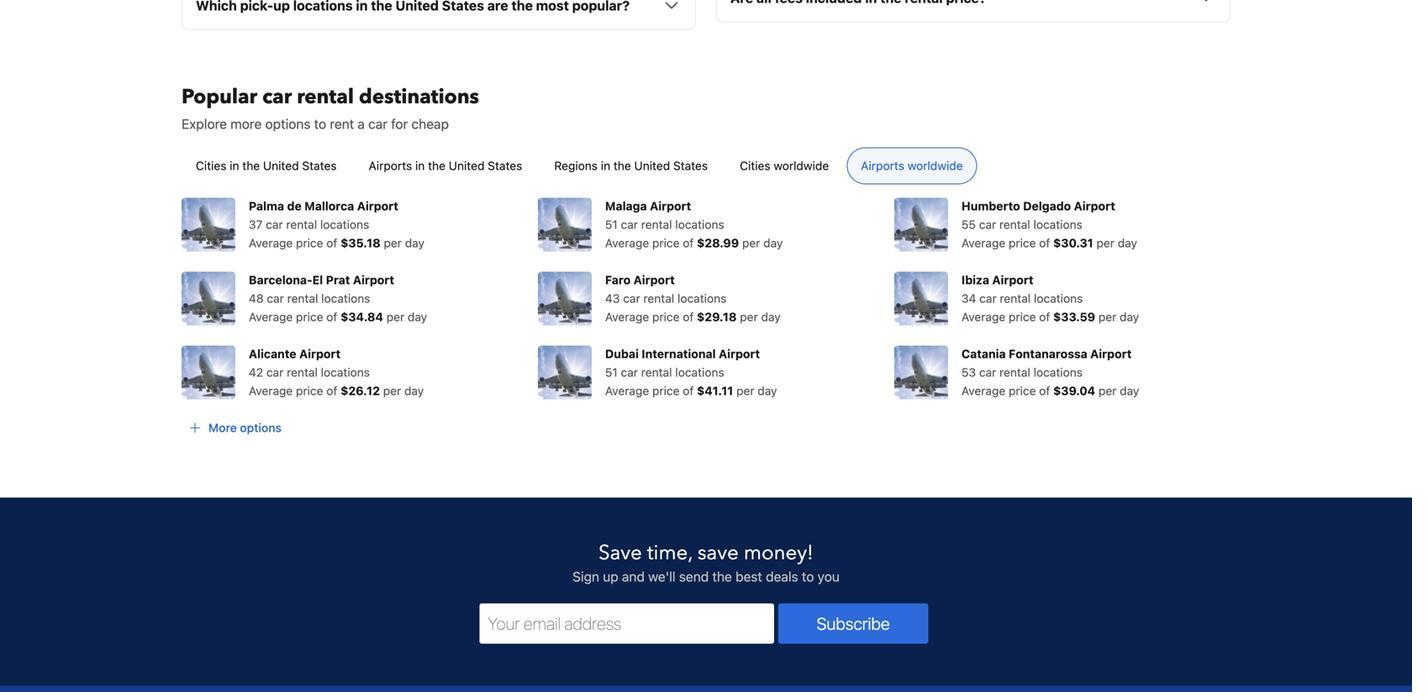 Task type: vqa. For each thing, say whether or not it's contained in the screenshot.
'car' within the Alicante Airport 42 car rental locations Average price of $26.12 per day
yes



Task type: locate. For each thing, give the bounding box(es) containing it.
airports for airports in the united states
[[369, 159, 412, 173]]

$29.18
[[697, 310, 737, 324]]

worldwide
[[774, 159, 829, 173], [908, 159, 963, 173]]

rental inside alicante airport 42 car rental locations average price of $26.12 per day
[[287, 366, 318, 380]]

1 horizontal spatial states
[[488, 159, 523, 173]]

per inside palma de mallorca airport 37 car rental locations average price of $35.18 per day
[[384, 236, 402, 250]]

the down more
[[242, 159, 260, 173]]

price inside ibiza airport 34 car rental locations average price of $33.59 per day
[[1009, 310, 1037, 324]]

rental
[[297, 83, 354, 111], [286, 218, 317, 232], [642, 218, 672, 232], [1000, 218, 1031, 232], [287, 292, 318, 306], [644, 292, 675, 306], [1000, 292, 1031, 306], [287, 366, 318, 380], [642, 366, 672, 380], [1000, 366, 1031, 380]]

humberto
[[962, 199, 1021, 213]]

airport right malaga on the top left of the page
[[650, 199, 692, 213]]

car down dubai
[[621, 366, 638, 380]]

el
[[313, 273, 323, 287]]

0 vertical spatial to
[[314, 116, 326, 132]]

united
[[263, 159, 299, 173], [449, 159, 485, 173], [635, 159, 670, 173]]

day inside malaga airport 51 car rental locations average price of $28.99 per day
[[764, 236, 783, 250]]

united inside the cities in the united states button
[[263, 159, 299, 173]]

average down 43
[[605, 310, 649, 324]]

the
[[242, 159, 260, 173], [428, 159, 446, 173], [614, 159, 631, 173], [713, 569, 732, 585]]

day inside catania fontanarossa airport 53 car rental locations average price of $39.04 per day
[[1120, 384, 1140, 398]]

states for airports in the united states
[[488, 159, 523, 173]]

airport inside ibiza airport 34 car rental locations average price of $33.59 per day
[[993, 273, 1034, 287]]

of left $28.99
[[683, 236, 694, 250]]

to left rent
[[314, 116, 326, 132]]

in inside the cities in the united states button
[[230, 159, 239, 173]]

price left $28.99
[[653, 236, 680, 250]]

airport inside palma de mallorca airport 37 car rental locations average price of $35.18 per day
[[357, 199, 399, 213]]

ibiza
[[962, 273, 990, 287]]

airport right faro
[[634, 273, 675, 287]]

alicante
[[249, 347, 297, 361]]

car down "catania" on the bottom right
[[980, 366, 997, 380]]

1 in from the left
[[230, 159, 239, 173]]

per inside catania fontanarossa airport 53 car rental locations average price of $39.04 per day
[[1099, 384, 1117, 398]]

2 horizontal spatial united
[[635, 159, 670, 173]]

of left $34.84
[[327, 310, 338, 324]]

humberto delgado airport 55 car rental locations average price of $30.31 per day
[[962, 199, 1138, 250]]

airport right alicante
[[299, 347, 341, 361]]

airport up $30.31
[[1075, 199, 1116, 213]]

locations inside dubai international airport 51 car rental locations average price of $41.11 per day
[[676, 366, 725, 380]]

airport right prat
[[353, 273, 394, 287]]

airport inside faro airport 43 car rental locations average price of $29.18 per day
[[634, 273, 675, 287]]

average inside barcelona-el prat airport 48 car rental locations average price of $34.84 per day
[[249, 310, 293, 324]]

airport down $29.18
[[719, 347, 760, 361]]

2 states from the left
[[488, 159, 523, 173]]

tab list
[[168, 147, 1245, 185]]

car inside barcelona-el prat airport 48 car rental locations average price of $34.84 per day
[[267, 292, 284, 306]]

53
[[962, 366, 976, 380]]

price up fontanarossa
[[1009, 310, 1037, 324]]

airport inside malaga airport 51 car rental locations average price of $28.99 per day
[[650, 199, 692, 213]]

car inside humberto delgado airport 55 car rental locations average price of $30.31 per day
[[980, 218, 997, 232]]

alicante airport 42 car rental locations average price of $26.12 per day
[[249, 347, 424, 398]]

day right $34.84
[[408, 310, 427, 324]]

fontanarossa
[[1009, 347, 1088, 361]]

$33.59
[[1054, 310, 1096, 324]]

up
[[603, 569, 619, 585]]

airport inside humberto delgado airport 55 car rental locations average price of $30.31 per day
[[1075, 199, 1116, 213]]

palma de mallorca airport 37 car rental locations average price of $35.18 per day
[[249, 199, 425, 250]]

per right $28.99
[[743, 236, 761, 250]]

per right $35.18
[[384, 236, 402, 250]]

1 horizontal spatial to
[[802, 569, 814, 585]]

51 down malaga on the top left of the page
[[605, 218, 618, 232]]

1 vertical spatial 51
[[605, 366, 618, 380]]

1 worldwide from the left
[[774, 159, 829, 173]]

of left $35.18
[[327, 236, 338, 250]]

options
[[265, 116, 311, 132], [240, 421, 282, 435]]

explore
[[182, 116, 227, 132]]

cheap car rental at barcelona-el prat airport – bcn image
[[182, 272, 235, 326]]

1 horizontal spatial airports
[[861, 159, 905, 173]]

1 horizontal spatial worldwide
[[908, 159, 963, 173]]

airports for airports worldwide
[[861, 159, 905, 173]]

1 airports from the left
[[369, 159, 412, 173]]

price left $26.12
[[296, 384, 323, 398]]

in right regions
[[601, 159, 611, 173]]

dubai international airport 51 car rental locations average price of $41.11 per day
[[605, 347, 778, 398]]

in for airports
[[415, 159, 425, 173]]

51 down dubai
[[605, 366, 618, 380]]

average down the 53
[[962, 384, 1006, 398]]

day
[[405, 236, 425, 250], [764, 236, 783, 250], [1118, 236, 1138, 250], [408, 310, 427, 324], [762, 310, 781, 324], [1120, 310, 1140, 324], [405, 384, 424, 398], [758, 384, 778, 398], [1120, 384, 1140, 398]]

of left $30.31
[[1040, 236, 1051, 250]]

$41.11
[[697, 384, 734, 398]]

3 united from the left
[[635, 159, 670, 173]]

of left the $41.11
[[683, 384, 694, 398]]

in inside 'airports in the united states' button
[[415, 159, 425, 173]]

a
[[358, 116, 365, 132]]

51
[[605, 218, 618, 232], [605, 366, 618, 380]]

day right $33.59
[[1120, 310, 1140, 324]]

catania
[[962, 347, 1006, 361]]

options inside more options button
[[240, 421, 282, 435]]

to left you
[[802, 569, 814, 585]]

average down malaga on the top left of the page
[[605, 236, 649, 250]]

airports up the cheap car rental at humberto delgado airport – lis 'image' on the right of page
[[861, 159, 905, 173]]

the for airports
[[428, 159, 446, 173]]

per inside dubai international airport 51 car rental locations average price of $41.11 per day
[[737, 384, 755, 398]]

catania fontanarossa airport 53 car rental locations average price of $39.04 per day
[[962, 347, 1140, 398]]

states
[[302, 159, 337, 173], [488, 159, 523, 173], [674, 159, 708, 173]]

0 vertical spatial 51
[[605, 218, 618, 232]]

rental inside popular car rental destinations explore more options to rent a car for cheap
[[297, 83, 354, 111]]

delgado
[[1024, 199, 1072, 213]]

$28.99
[[697, 236, 739, 250]]

day inside palma de mallorca airport 37 car rental locations average price of $35.18 per day
[[405, 236, 425, 250]]

locations down delgado
[[1034, 218, 1083, 232]]

average down 34
[[962, 310, 1006, 324]]

you
[[818, 569, 840, 585]]

0 vertical spatial options
[[265, 116, 311, 132]]

airport up $35.18
[[357, 199, 399, 213]]

1 vertical spatial options
[[240, 421, 282, 435]]

to
[[314, 116, 326, 132], [802, 569, 814, 585]]

price down el
[[296, 310, 323, 324]]

the up malaga on the top left of the page
[[614, 159, 631, 173]]

the down cheap
[[428, 159, 446, 173]]

rental down el
[[287, 292, 318, 306]]

locations down mallorca
[[320, 218, 369, 232]]

day inside alicante airport 42 car rental locations average price of $26.12 per day
[[405, 384, 424, 398]]

rental inside faro airport 43 car rental locations average price of $29.18 per day
[[644, 292, 675, 306]]

rental down humberto
[[1000, 218, 1031, 232]]

price down delgado
[[1009, 236, 1037, 250]]

airport inside alicante airport 42 car rental locations average price of $26.12 per day
[[299, 347, 341, 361]]

average down 42 in the bottom of the page
[[249, 384, 293, 398]]

faro
[[605, 273, 631, 287]]

day right $26.12
[[405, 384, 424, 398]]

price inside dubai international airport 51 car rental locations average price of $41.11 per day
[[653, 384, 680, 398]]

locations up $33.59
[[1034, 292, 1083, 306]]

cities
[[196, 159, 227, 173], [740, 159, 771, 173]]

united for airports
[[449, 159, 485, 173]]

airport inside dubai international airport 51 car rental locations average price of $41.11 per day
[[719, 347, 760, 361]]

in down more
[[230, 159, 239, 173]]

price up 'international'
[[653, 310, 680, 324]]

of inside malaga airport 51 car rental locations average price of $28.99 per day
[[683, 236, 694, 250]]

united for regions
[[635, 159, 670, 173]]

1 united from the left
[[263, 159, 299, 173]]

3 in from the left
[[601, 159, 611, 173]]

per right $29.18
[[740, 310, 758, 324]]

locations inside faro airport 43 car rental locations average price of $29.18 per day
[[678, 292, 727, 306]]

states for cities in the united states
[[302, 159, 337, 173]]

save
[[599, 540, 642, 567]]

price down fontanarossa
[[1009, 384, 1037, 398]]

2 51 from the top
[[605, 366, 618, 380]]

cheap car rental at catania fontanarossa airport – cta image
[[895, 346, 949, 400]]

united inside 'airports in the united states' button
[[449, 159, 485, 173]]

0 horizontal spatial to
[[314, 116, 326, 132]]

$26.12
[[341, 384, 380, 398]]

day right $35.18
[[405, 236, 425, 250]]

2 in from the left
[[415, 159, 425, 173]]

cheap car rental at malaga airport – agp image
[[538, 198, 592, 252]]

car down alicante
[[267, 366, 284, 380]]

51 inside malaga airport 51 car rental locations average price of $28.99 per day
[[605, 218, 618, 232]]

average inside alicante airport 42 car rental locations average price of $26.12 per day
[[249, 384, 293, 398]]

in
[[230, 159, 239, 173], [415, 159, 425, 173], [601, 159, 611, 173]]

locations
[[320, 218, 369, 232], [676, 218, 725, 232], [1034, 218, 1083, 232], [321, 292, 370, 306], [678, 292, 727, 306], [1034, 292, 1083, 306], [321, 366, 370, 380], [676, 366, 725, 380], [1034, 366, 1083, 380]]

per inside faro airport 43 car rental locations average price of $29.18 per day
[[740, 310, 758, 324]]

per right the $41.11
[[737, 384, 755, 398]]

options right more
[[265, 116, 311, 132]]

day right $30.31
[[1118, 236, 1138, 250]]

the inside save time, save money! sign up and we'll send the best deals to you
[[713, 569, 732, 585]]

per right '$39.04'
[[1099, 384, 1117, 398]]

save time, save money! sign up and we'll send the best deals to you
[[573, 540, 840, 585]]

1 cities from the left
[[196, 159, 227, 173]]

of inside ibiza airport 34 car rental locations average price of $33.59 per day
[[1040, 310, 1051, 324]]

average inside catania fontanarossa airport 53 car rental locations average price of $39.04 per day
[[962, 384, 1006, 398]]

price inside humberto delgado airport 55 car rental locations average price of $30.31 per day
[[1009, 236, 1037, 250]]

0 horizontal spatial united
[[263, 159, 299, 173]]

car inside catania fontanarossa airport 53 car rental locations average price of $39.04 per day
[[980, 366, 997, 380]]

airports in the united states button
[[355, 147, 537, 184]]

car inside alicante airport 42 car rental locations average price of $26.12 per day
[[267, 366, 284, 380]]

per
[[384, 236, 402, 250], [743, 236, 761, 250], [1097, 236, 1115, 250], [387, 310, 405, 324], [740, 310, 758, 324], [1099, 310, 1117, 324], [383, 384, 401, 398], [737, 384, 755, 398], [1099, 384, 1117, 398]]

rental inside dubai international airport 51 car rental locations average price of $41.11 per day
[[642, 366, 672, 380]]

locations up $29.18
[[678, 292, 727, 306]]

cheap car rental at humberto delgado airport – lis image
[[895, 198, 949, 252]]

average down the 55
[[962, 236, 1006, 250]]

rental inside catania fontanarossa airport 53 car rental locations average price of $39.04 per day
[[1000, 366, 1031, 380]]

1 horizontal spatial united
[[449, 159, 485, 173]]

per right $34.84
[[387, 310, 405, 324]]

send
[[679, 569, 709, 585]]

average down 48 at the top left of page
[[249, 310, 293, 324]]

3 states from the left
[[674, 159, 708, 173]]

0 horizontal spatial worldwide
[[774, 159, 829, 173]]

cities in the united states
[[196, 159, 337, 173]]

of inside barcelona-el prat airport 48 car rental locations average price of $34.84 per day
[[327, 310, 338, 324]]

of left $29.18
[[683, 310, 694, 324]]

0 horizontal spatial in
[[230, 159, 239, 173]]

1 horizontal spatial in
[[415, 159, 425, 173]]

rental right 34
[[1000, 292, 1031, 306]]

0 horizontal spatial airports
[[369, 159, 412, 173]]

barcelona-el prat airport 48 car rental locations average price of $34.84 per day
[[249, 273, 427, 324]]

locations inside catania fontanarossa airport 53 car rental locations average price of $39.04 per day
[[1034, 366, 1083, 380]]

rental down "catania" on the bottom right
[[1000, 366, 1031, 380]]

cheap car rental at ibiza airport – ibz image
[[895, 272, 949, 326]]

day right '$39.04'
[[1120, 384, 1140, 398]]

price inside palma de mallorca airport 37 car rental locations average price of $35.18 per day
[[296, 236, 323, 250]]

states up malaga airport 51 car rental locations average price of $28.99 per day
[[674, 159, 708, 173]]

1 vertical spatial to
[[802, 569, 814, 585]]

airport
[[357, 199, 399, 213], [650, 199, 692, 213], [1075, 199, 1116, 213], [353, 273, 394, 287], [634, 273, 675, 287], [993, 273, 1034, 287], [299, 347, 341, 361], [719, 347, 760, 361], [1091, 347, 1132, 361]]

states for regions in the united states
[[674, 159, 708, 173]]

per inside barcelona-el prat airport 48 car rental locations average price of $34.84 per day
[[387, 310, 405, 324]]

the for regions
[[614, 159, 631, 173]]

locations inside palma de mallorca airport 37 car rental locations average price of $35.18 per day
[[320, 218, 369, 232]]

united up the de
[[263, 159, 299, 173]]

of left $26.12
[[327, 384, 338, 398]]

per right $33.59
[[1099, 310, 1117, 324]]

0 horizontal spatial states
[[302, 159, 337, 173]]

rental right 43
[[644, 292, 675, 306]]

save
[[698, 540, 739, 567]]

per inside alicante airport 42 car rental locations average price of $26.12 per day
[[383, 384, 401, 398]]

day right $29.18
[[762, 310, 781, 324]]

united up malaga on the top left of the page
[[635, 159, 670, 173]]

united inside regions in the united states button
[[635, 159, 670, 173]]

rental inside malaga airport 51 car rental locations average price of $28.99 per day
[[642, 218, 672, 232]]

popular car rental destinations explore more options to rent a car for cheap
[[182, 83, 479, 132]]

rental down the de
[[286, 218, 317, 232]]

average inside malaga airport 51 car rental locations average price of $28.99 per day
[[605, 236, 649, 250]]

average
[[249, 236, 293, 250], [605, 236, 649, 250], [962, 236, 1006, 250], [249, 310, 293, 324], [605, 310, 649, 324], [962, 310, 1006, 324], [249, 384, 293, 398], [605, 384, 649, 398], [962, 384, 1006, 398]]

per right $30.31
[[1097, 236, 1115, 250]]

2 airports from the left
[[861, 159, 905, 173]]

rent
[[330, 116, 354, 132]]

locations up the $41.11
[[676, 366, 725, 380]]

34
[[962, 292, 977, 306]]

united down cheap
[[449, 159, 485, 173]]

airports
[[369, 159, 412, 173], [861, 159, 905, 173]]

states up mallorca
[[302, 159, 337, 173]]

options right "more"
[[240, 421, 282, 435]]

price inside barcelona-el prat airport 48 car rental locations average price of $34.84 per day
[[296, 310, 323, 324]]

locations down prat
[[321, 292, 370, 306]]

car inside ibiza airport 34 car rental locations average price of $33.59 per day
[[980, 292, 997, 306]]

locations inside malaga airport 51 car rental locations average price of $28.99 per day
[[676, 218, 725, 232]]

rental up rent
[[297, 83, 354, 111]]

car right 34
[[980, 292, 997, 306]]

airport right ibiza
[[993, 273, 1034, 287]]

2 cities from the left
[[740, 159, 771, 173]]

car down malaga on the top left of the page
[[621, 218, 638, 232]]

of left '$39.04'
[[1040, 384, 1051, 398]]

car right 48 at the top left of page
[[267, 292, 284, 306]]

car right 37 at the top left of page
[[266, 218, 283, 232]]

2 horizontal spatial states
[[674, 159, 708, 173]]

day right the $41.11
[[758, 384, 778, 398]]

car
[[262, 83, 292, 111], [368, 116, 388, 132], [266, 218, 283, 232], [621, 218, 638, 232], [980, 218, 997, 232], [267, 292, 284, 306], [623, 292, 641, 306], [980, 292, 997, 306], [267, 366, 284, 380], [621, 366, 638, 380], [980, 366, 997, 380]]

1 horizontal spatial cities
[[740, 159, 771, 173]]

in inside regions in the united states button
[[601, 159, 611, 173]]

rental down malaga on the top left of the page
[[642, 218, 672, 232]]

of
[[327, 236, 338, 250], [683, 236, 694, 250], [1040, 236, 1051, 250], [327, 310, 338, 324], [683, 310, 694, 324], [1040, 310, 1051, 324], [327, 384, 338, 398], [683, 384, 694, 398], [1040, 384, 1051, 398]]

the down "save"
[[713, 569, 732, 585]]

price up el
[[296, 236, 323, 250]]

popular
[[182, 83, 257, 111]]

airport up '$39.04'
[[1091, 347, 1132, 361]]

options inside popular car rental destinations explore more options to rent a car for cheap
[[265, 116, 311, 132]]

of left $33.59
[[1040, 310, 1051, 324]]

in down cheap
[[415, 159, 425, 173]]

1 51 from the top
[[605, 218, 618, 232]]

locations up $26.12
[[321, 366, 370, 380]]

of inside dubai international airport 51 car rental locations average price of $41.11 per day
[[683, 384, 694, 398]]

rental down alicante
[[287, 366, 318, 380]]

2 horizontal spatial in
[[601, 159, 611, 173]]

car down humberto
[[980, 218, 997, 232]]

per right $26.12
[[383, 384, 401, 398]]

faro airport 43 car rental locations average price of $29.18 per day
[[605, 273, 781, 324]]

1 states from the left
[[302, 159, 337, 173]]

the for cities
[[242, 159, 260, 173]]

average down 37 at the top left of page
[[249, 236, 293, 250]]

airport inside catania fontanarossa airport 53 car rental locations average price of $39.04 per day
[[1091, 347, 1132, 361]]

day inside dubai international airport 51 car rental locations average price of $41.11 per day
[[758, 384, 778, 398]]

day right $28.99
[[764, 236, 783, 250]]

cheap
[[412, 116, 449, 132]]

55
[[962, 218, 976, 232]]

to inside popular car rental destinations explore more options to rent a car for cheap
[[314, 116, 326, 132]]

price down 'international'
[[653, 384, 680, 398]]

2 united from the left
[[449, 159, 485, 173]]

2 worldwide from the left
[[908, 159, 963, 173]]

airports worldwide button
[[847, 147, 978, 184]]

average down dubai
[[605, 384, 649, 398]]

states left regions
[[488, 159, 523, 173]]

day inside humberto delgado airport 55 car rental locations average price of $30.31 per day
[[1118, 236, 1138, 250]]

0 horizontal spatial cities
[[196, 159, 227, 173]]

cities for cities worldwide
[[740, 159, 771, 173]]

car inside faro airport 43 car rental locations average price of $29.18 per day
[[623, 292, 641, 306]]

price
[[296, 236, 323, 250], [653, 236, 680, 250], [1009, 236, 1037, 250], [296, 310, 323, 324], [653, 310, 680, 324], [1009, 310, 1037, 324], [296, 384, 323, 398], [653, 384, 680, 398], [1009, 384, 1037, 398]]

price inside faro airport 43 car rental locations average price of $29.18 per day
[[653, 310, 680, 324]]



Task type: describe. For each thing, give the bounding box(es) containing it.
tab list containing cities in the united states
[[168, 147, 1245, 185]]

locations inside ibiza airport 34 car rental locations average price of $33.59 per day
[[1034, 292, 1083, 306]]

per inside ibiza airport 34 car rental locations average price of $33.59 per day
[[1099, 310, 1117, 324]]

42
[[249, 366, 263, 380]]

day inside barcelona-el prat airport 48 car rental locations average price of $34.84 per day
[[408, 310, 427, 324]]

and
[[622, 569, 645, 585]]

time,
[[647, 540, 693, 567]]

car inside dubai international airport 51 car rental locations average price of $41.11 per day
[[621, 366, 638, 380]]

rental inside barcelona-el prat airport 48 car rental locations average price of $34.84 per day
[[287, 292, 318, 306]]

destinations
[[359, 83, 479, 111]]

sign
[[573, 569, 600, 585]]

of inside palma de mallorca airport 37 car rental locations average price of $35.18 per day
[[327, 236, 338, 250]]

$34.84
[[341, 310, 383, 324]]

48
[[249, 292, 264, 306]]

airport inside barcelona-el prat airport 48 car rental locations average price of $34.84 per day
[[353, 273, 394, 287]]

to inside save time, save money! sign up and we'll send the best deals to you
[[802, 569, 814, 585]]

average inside dubai international airport 51 car rental locations average price of $41.11 per day
[[605, 384, 649, 398]]

more
[[231, 116, 262, 132]]

money!
[[744, 540, 814, 567]]

rental inside ibiza airport 34 car rental locations average price of $33.59 per day
[[1000, 292, 1031, 306]]

in for cities
[[230, 159, 239, 173]]

deals
[[766, 569, 799, 585]]

price inside alicante airport 42 car rental locations average price of $26.12 per day
[[296, 384, 323, 398]]

average inside palma de mallorca airport 37 car rental locations average price of $35.18 per day
[[249, 236, 293, 250]]

more options
[[209, 421, 282, 435]]

cities worldwide button
[[726, 147, 844, 184]]

mallorca
[[305, 199, 354, 213]]

cheap car rental at faro airport – fao image
[[538, 272, 592, 326]]

of inside faro airport 43 car rental locations average price of $29.18 per day
[[683, 310, 694, 324]]

of inside catania fontanarossa airport 53 car rental locations average price of $39.04 per day
[[1040, 384, 1051, 398]]

day inside ibiza airport 34 car rental locations average price of $33.59 per day
[[1120, 310, 1140, 324]]

dubai
[[605, 347, 639, 361]]

malaga
[[605, 199, 647, 213]]

de
[[287, 199, 302, 213]]

cities worldwide
[[740, 159, 829, 173]]

best
[[736, 569, 763, 585]]

subscribe
[[817, 614, 890, 634]]

airports worldwide
[[861, 159, 963, 173]]

locations inside alicante airport 42 car rental locations average price of $26.12 per day
[[321, 366, 370, 380]]

$35.18
[[341, 236, 381, 250]]

37
[[249, 218, 263, 232]]

day inside faro airport 43 car rental locations average price of $29.18 per day
[[762, 310, 781, 324]]

worldwide for cities worldwide
[[774, 159, 829, 173]]

regions
[[555, 159, 598, 173]]

cheap car rental at dubai international airport – dxb image
[[538, 346, 592, 400]]

of inside humberto delgado airport 55 car rental locations average price of $30.31 per day
[[1040, 236, 1051, 250]]

Your email address email field
[[480, 604, 774, 644]]

cities in the united states button
[[182, 147, 351, 184]]

barcelona-
[[249, 273, 313, 287]]

for
[[391, 116, 408, 132]]

cheap car rental at alicante airport – alc image
[[182, 346, 235, 400]]

prat
[[326, 273, 350, 287]]

car right popular
[[262, 83, 292, 111]]

regions in the united states button
[[540, 147, 723, 184]]

regions in the united states
[[555, 159, 708, 173]]

subscribe button
[[779, 604, 929, 644]]

$39.04
[[1054, 384, 1096, 398]]

cities for cities in the united states
[[196, 159, 227, 173]]

in for regions
[[601, 159, 611, 173]]

locations inside humberto delgado airport 55 car rental locations average price of $30.31 per day
[[1034, 218, 1083, 232]]

car inside palma de mallorca airport 37 car rental locations average price of $35.18 per day
[[266, 218, 283, 232]]

worldwide for airports worldwide
[[908, 159, 963, 173]]

international
[[642, 347, 716, 361]]

car inside malaga airport 51 car rental locations average price of $28.99 per day
[[621, 218, 638, 232]]

43
[[605, 292, 620, 306]]

more
[[209, 421, 237, 435]]

locations inside barcelona-el prat airport 48 car rental locations average price of $34.84 per day
[[321, 292, 370, 306]]

price inside catania fontanarossa airport 53 car rental locations average price of $39.04 per day
[[1009, 384, 1037, 398]]

malaga airport 51 car rental locations average price of $28.99 per day
[[605, 199, 783, 250]]

51 inside dubai international airport 51 car rental locations average price of $41.11 per day
[[605, 366, 618, 380]]

car right a
[[368, 116, 388, 132]]

average inside ibiza airport 34 car rental locations average price of $33.59 per day
[[962, 310, 1006, 324]]

rental inside palma de mallorca airport 37 car rental locations average price of $35.18 per day
[[286, 218, 317, 232]]

average inside faro airport 43 car rental locations average price of $29.18 per day
[[605, 310, 649, 324]]

palma
[[249, 199, 284, 213]]

of inside alicante airport 42 car rental locations average price of $26.12 per day
[[327, 384, 338, 398]]

cheap car rental at palma de mallorca airport – pmi image
[[182, 198, 235, 252]]

we'll
[[649, 569, 676, 585]]

price inside malaga airport 51 car rental locations average price of $28.99 per day
[[653, 236, 680, 250]]

airports in the united states
[[369, 159, 523, 173]]

rental inside humberto delgado airport 55 car rental locations average price of $30.31 per day
[[1000, 218, 1031, 232]]

united for cities
[[263, 159, 299, 173]]

more options button
[[182, 413, 288, 443]]

save time, save money! footer
[[0, 497, 1413, 693]]

ibiza airport 34 car rental locations average price of $33.59 per day
[[962, 273, 1140, 324]]

$30.31
[[1054, 236, 1094, 250]]

per inside malaga airport 51 car rental locations average price of $28.99 per day
[[743, 236, 761, 250]]

per inside humberto delgado airport 55 car rental locations average price of $30.31 per day
[[1097, 236, 1115, 250]]

average inside humberto delgado airport 55 car rental locations average price of $30.31 per day
[[962, 236, 1006, 250]]



